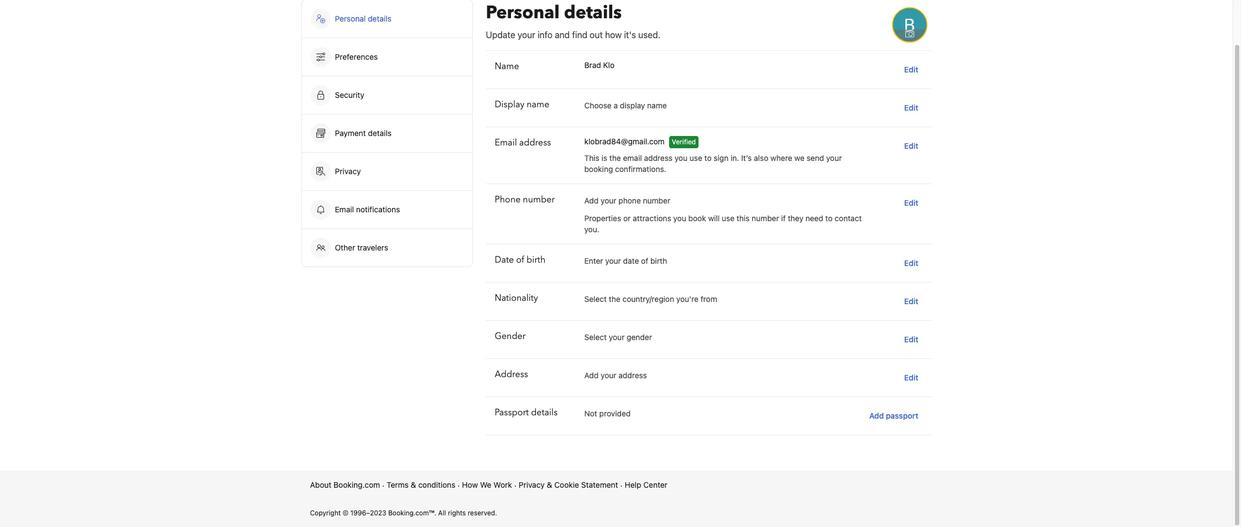 Task type: locate. For each thing, give the bounding box(es) containing it.
personal for personal details
[[335, 14, 366, 23]]

to right need
[[825, 213, 833, 223]]

1 horizontal spatial email
[[495, 137, 517, 149]]

provided
[[599, 409, 631, 418]]

your inside this is the email address you use to sign in. it's also where we send your booking confirmations.
[[826, 153, 842, 163]]

use for phone number
[[722, 213, 734, 223]]

not
[[584, 409, 597, 418]]

your right send
[[826, 153, 842, 163]]

phone
[[618, 196, 641, 205]]

number inside properties or attractions you book will use this number if they need to contact you.
[[752, 213, 779, 223]]

1 & from the left
[[411, 480, 416, 489]]

you
[[675, 153, 687, 163], [673, 213, 686, 223]]

personal up preferences
[[335, 14, 366, 23]]

address
[[519, 137, 551, 149], [644, 153, 672, 163], [618, 371, 647, 380]]

2 & from the left
[[547, 480, 552, 489]]

2 edit button from the top
[[900, 98, 923, 118]]

add up properties
[[584, 196, 599, 205]]

update
[[486, 30, 515, 40]]

1 horizontal spatial name
[[647, 101, 667, 110]]

edit button for address
[[900, 368, 923, 388]]

edit for nationality
[[904, 296, 918, 306]]

your up properties
[[601, 196, 616, 205]]

privacy inside privacy & cookie statement link
[[519, 480, 545, 489]]

privacy for privacy
[[335, 166, 361, 176]]

details for passport details
[[531, 406, 558, 419]]

security
[[335, 90, 364, 100]]

& right terms
[[411, 480, 416, 489]]

details for payment details
[[368, 128, 392, 138]]

1 vertical spatial add
[[584, 371, 599, 380]]

0 horizontal spatial personal
[[335, 14, 366, 23]]

add for add your address
[[584, 371, 599, 380]]

the right is at the left top of page
[[609, 153, 621, 163]]

payment
[[335, 128, 366, 138]]

the left country/region
[[609, 294, 620, 304]]

8 edit button from the top
[[900, 368, 923, 388]]

terms & conditions
[[387, 480, 455, 489]]

0 vertical spatial privacy
[[335, 166, 361, 176]]

terms
[[387, 480, 409, 489]]

add for add passport
[[869, 411, 884, 420]]

1 horizontal spatial personal
[[486, 1, 560, 25]]

details for personal details update your info and find out how it's used.
[[564, 1, 622, 25]]

5 edit button from the top
[[900, 253, 923, 273]]

personal up update
[[486, 1, 560, 25]]

you left book
[[673, 213, 686, 223]]

your up not provided
[[601, 371, 616, 380]]

privacy down payment
[[335, 166, 361, 176]]

from
[[701, 294, 717, 304]]

passport
[[886, 411, 918, 420]]

0 vertical spatial to
[[704, 153, 712, 163]]

personal
[[486, 1, 560, 25], [335, 14, 366, 23]]

1 edit from the top
[[904, 65, 918, 74]]

edit button for date of birth
[[900, 253, 923, 273]]

6 edit button from the top
[[900, 291, 923, 311]]

0 horizontal spatial &
[[411, 480, 416, 489]]

1 horizontal spatial of
[[641, 256, 648, 265]]

1 horizontal spatial privacy
[[519, 480, 545, 489]]

your for add your phone number
[[601, 196, 616, 205]]

0 vertical spatial use
[[690, 153, 702, 163]]

you.
[[584, 225, 599, 234]]

add inside add passport dropdown button
[[869, 411, 884, 420]]

edit for phone number
[[904, 198, 918, 207]]

8 edit from the top
[[904, 373, 918, 382]]

1 select from the top
[[584, 294, 607, 304]]

privacy
[[335, 166, 361, 176], [519, 480, 545, 489]]

use inside this is the email address you use to sign in. it's also where we send your booking confirmations.
[[690, 153, 702, 163]]

privacy & cookie statement link
[[519, 479, 618, 491]]

0 horizontal spatial number
[[523, 194, 555, 206]]

3 edit from the top
[[904, 141, 918, 150]]

4 edit from the top
[[904, 198, 918, 207]]

enter
[[584, 256, 603, 265]]

work
[[493, 480, 512, 489]]

personal details
[[335, 14, 391, 23]]

0 horizontal spatial privacy
[[335, 166, 361, 176]]

you're
[[676, 294, 699, 304]]

select
[[584, 294, 607, 304], [584, 332, 607, 342]]

payment details link
[[302, 114, 472, 152]]

choose
[[584, 101, 612, 110]]

edit button for phone number
[[900, 193, 923, 213]]

and
[[555, 30, 570, 40]]

your left info
[[518, 30, 535, 40]]

details right passport
[[531, 406, 558, 419]]

brad klo
[[584, 60, 615, 70]]

address down display name
[[519, 137, 551, 149]]

add your phone number
[[584, 196, 670, 205]]

use inside properties or attractions you book will use this number if they need to contact you.
[[722, 213, 734, 223]]

add up not at the bottom left of the page
[[584, 371, 599, 380]]

other travelers link
[[302, 229, 472, 267]]

your left the gender
[[609, 332, 625, 342]]

1 vertical spatial email
[[335, 205, 354, 214]]

to left sign
[[704, 153, 712, 163]]

0 vertical spatial you
[[675, 153, 687, 163]]

2 horizontal spatial number
[[752, 213, 779, 223]]

info
[[538, 30, 552, 40]]

add passport button
[[865, 406, 923, 426]]

3 edit button from the top
[[900, 136, 923, 156]]

details inside personal details update your info and find out how it's used.
[[564, 1, 622, 25]]

copyright
[[310, 509, 341, 517]]

6 edit from the top
[[904, 296, 918, 306]]

add
[[584, 196, 599, 205], [584, 371, 599, 380], [869, 411, 884, 420]]

1 horizontal spatial to
[[825, 213, 833, 223]]

where
[[770, 153, 792, 163]]

0 horizontal spatial email
[[335, 205, 354, 214]]

number left if
[[752, 213, 779, 223]]

display
[[620, 101, 645, 110]]

the
[[609, 153, 621, 163], [609, 294, 620, 304]]

how we work link
[[462, 479, 512, 491]]

details up preferences link
[[368, 14, 391, 23]]

phone number
[[495, 194, 555, 206]]

your left date
[[605, 256, 621, 265]]

0 vertical spatial add
[[584, 196, 599, 205]]

birth
[[527, 254, 545, 266], [650, 256, 667, 265]]

number
[[523, 194, 555, 206], [643, 196, 670, 205], [752, 213, 779, 223]]

1 horizontal spatial &
[[547, 480, 552, 489]]

email
[[495, 137, 517, 149], [335, 205, 354, 214]]

about booking.com
[[310, 480, 380, 489]]

0 vertical spatial the
[[609, 153, 621, 163]]

0 vertical spatial email
[[495, 137, 517, 149]]

number right phone
[[523, 194, 555, 206]]

statement
[[581, 480, 618, 489]]

4 edit button from the top
[[900, 193, 923, 213]]

email down 'display'
[[495, 137, 517, 149]]

1 vertical spatial to
[[825, 213, 833, 223]]

this
[[737, 213, 750, 223]]

personal details update your info and find out how it's used.
[[486, 1, 660, 40]]

privacy & cookie statement
[[519, 480, 618, 489]]

travelers
[[357, 243, 388, 252]]

name right 'display'
[[527, 98, 549, 111]]

1 vertical spatial address
[[644, 153, 672, 163]]

details for personal details
[[368, 14, 391, 23]]

&
[[411, 480, 416, 489], [547, 480, 552, 489]]

use right will on the right of the page
[[722, 213, 734, 223]]

select down enter
[[584, 294, 607, 304]]

select up add your address
[[584, 332, 607, 342]]

privacy right work in the bottom left of the page
[[519, 480, 545, 489]]

1 vertical spatial privacy
[[519, 480, 545, 489]]

1 vertical spatial the
[[609, 294, 620, 304]]

1 edit button from the top
[[900, 60, 923, 80]]

other
[[335, 243, 355, 252]]

you down 'verified'
[[675, 153, 687, 163]]

we
[[480, 480, 491, 489]]

your
[[518, 30, 535, 40], [826, 153, 842, 163], [601, 196, 616, 205], [605, 256, 621, 265], [609, 332, 625, 342], [601, 371, 616, 380]]

about
[[310, 480, 331, 489]]

1 horizontal spatial use
[[722, 213, 734, 223]]

name
[[527, 98, 549, 111], [647, 101, 667, 110]]

2 edit from the top
[[904, 103, 918, 112]]

enter your date of birth
[[584, 256, 667, 265]]

0 horizontal spatial to
[[704, 153, 712, 163]]

edit
[[904, 65, 918, 74], [904, 103, 918, 112], [904, 141, 918, 150], [904, 198, 918, 207], [904, 258, 918, 268], [904, 296, 918, 306], [904, 335, 918, 344], [904, 373, 918, 382]]

edit button for email address
[[900, 136, 923, 156]]

1 vertical spatial select
[[584, 332, 607, 342]]

edit for name
[[904, 65, 918, 74]]

add left passport
[[869, 411, 884, 420]]

1 vertical spatial use
[[722, 213, 734, 223]]

address inside this is the email address you use to sign in. it's also where we send your booking confirmations.
[[644, 153, 672, 163]]

book
[[688, 213, 706, 223]]

address up the "confirmations."
[[644, 153, 672, 163]]

edit button for name
[[900, 60, 923, 80]]

personal inside personal details update your info and find out how it's used.
[[486, 1, 560, 25]]

use down 'verified'
[[690, 153, 702, 163]]

select your gender
[[584, 332, 652, 342]]

verified
[[672, 138, 696, 146]]

use
[[690, 153, 702, 163], [722, 213, 734, 223]]

of
[[516, 254, 524, 266], [641, 256, 648, 265]]

help
[[625, 480, 641, 489]]

email notifications link
[[302, 191, 472, 228]]

need
[[805, 213, 823, 223]]

details right payment
[[368, 128, 392, 138]]

name right display
[[647, 101, 667, 110]]

not provided
[[584, 409, 631, 418]]

to inside this is the email address you use to sign in. it's also where we send your booking confirmations.
[[704, 153, 712, 163]]

date of birth
[[495, 254, 545, 266]]

display
[[495, 98, 524, 111]]

0 vertical spatial select
[[584, 294, 607, 304]]

1 vertical spatial you
[[673, 213, 686, 223]]

number up the attractions
[[643, 196, 670, 205]]

email left notifications on the left of page
[[335, 205, 354, 214]]

0 horizontal spatial use
[[690, 153, 702, 163]]

copyright © 1996–2023 booking.com™. all rights reserved.
[[310, 509, 497, 517]]

edit for date of birth
[[904, 258, 918, 268]]

7 edit button from the top
[[900, 330, 923, 350]]

2 select from the top
[[584, 332, 607, 342]]

2 vertical spatial address
[[618, 371, 647, 380]]

details up out
[[564, 1, 622, 25]]

passport
[[495, 406, 529, 419]]

& left 'cookie'
[[547, 480, 552, 489]]

7 edit from the top
[[904, 335, 918, 344]]

address down the gender
[[618, 371, 647, 380]]

5 edit from the top
[[904, 258, 918, 268]]

2 vertical spatial add
[[869, 411, 884, 420]]

you inside properties or attractions you book will use this number if they need to contact you.
[[673, 213, 686, 223]]



Task type: vqa. For each thing, say whether or not it's contained in the screenshot.


Task type: describe. For each thing, give the bounding box(es) containing it.
booking
[[584, 164, 613, 174]]

0 horizontal spatial of
[[516, 254, 524, 266]]

about booking.com link
[[310, 479, 380, 491]]

add passport
[[869, 411, 918, 420]]

edit button for nationality
[[900, 291, 923, 311]]

properties
[[584, 213, 621, 223]]

edit button for display name
[[900, 98, 923, 118]]

edit for address
[[904, 373, 918, 382]]

how we work
[[462, 480, 512, 489]]

gender
[[627, 332, 652, 342]]

your inside personal details update your info and find out how it's used.
[[518, 30, 535, 40]]

it's
[[741, 153, 752, 163]]

also
[[754, 153, 768, 163]]

add your address
[[584, 371, 647, 380]]

booking.com™.
[[388, 509, 436, 517]]

& for terms
[[411, 480, 416, 489]]

display name
[[495, 98, 549, 111]]

they
[[788, 213, 803, 223]]

sign
[[714, 153, 729, 163]]

notifications
[[356, 205, 400, 214]]

select for nationality
[[584, 294, 607, 304]]

cookie
[[554, 480, 579, 489]]

if
[[781, 213, 786, 223]]

how
[[462, 480, 478, 489]]

a
[[614, 101, 618, 110]]

you inside this is the email address you use to sign in. it's also where we send your booking confirmations.
[[675, 153, 687, 163]]

preferences link
[[302, 38, 472, 76]]

email for email notifications
[[335, 205, 354, 214]]

nationality
[[495, 292, 538, 304]]

or
[[623, 213, 631, 223]]

confirmations.
[[615, 164, 666, 174]]

conditions
[[418, 480, 455, 489]]

payment details
[[335, 128, 394, 138]]

your for add your address
[[601, 371, 616, 380]]

help center link
[[625, 479, 667, 491]]

date
[[495, 254, 514, 266]]

brad
[[584, 60, 601, 70]]

attractions
[[633, 213, 671, 223]]

is
[[601, 153, 607, 163]]

klobrad84@gmail.com
[[584, 137, 665, 146]]

select the country/region you're from
[[584, 294, 717, 304]]

privacy for privacy & cookie statement
[[519, 480, 545, 489]]

0 horizontal spatial name
[[527, 98, 549, 111]]

address
[[495, 368, 528, 380]]

1 horizontal spatial number
[[643, 196, 670, 205]]

security link
[[302, 76, 472, 114]]

reserved.
[[468, 509, 497, 517]]

passport details
[[495, 406, 558, 419]]

select for gender
[[584, 332, 607, 342]]

rights
[[448, 509, 466, 517]]

center
[[643, 480, 667, 489]]

contact
[[835, 213, 862, 223]]

we
[[794, 153, 805, 163]]

send
[[807, 153, 824, 163]]

how
[[605, 30, 622, 40]]

out
[[590, 30, 603, 40]]

email notifications
[[335, 205, 400, 214]]

email
[[623, 153, 642, 163]]

0 vertical spatial address
[[519, 137, 551, 149]]

in.
[[731, 153, 739, 163]]

booking.com
[[334, 480, 380, 489]]

this
[[584, 153, 599, 163]]

terms & conditions link
[[387, 479, 455, 491]]

email address
[[495, 137, 551, 149]]

email for email address
[[495, 137, 517, 149]]

used.
[[638, 30, 660, 40]]

properties or attractions you book will use this number if they need to contact you.
[[584, 213, 862, 234]]

all
[[438, 509, 446, 517]]

phone
[[495, 194, 521, 206]]

personal details link
[[302, 0, 472, 38]]

choose a display name
[[584, 101, 667, 110]]

add for add your phone number
[[584, 196, 599, 205]]

1996–2023
[[350, 509, 386, 517]]

use for email address
[[690, 153, 702, 163]]

your for enter your date of birth
[[605, 256, 621, 265]]

gender
[[495, 330, 526, 342]]

& for privacy
[[547, 480, 552, 489]]

your for select your gender
[[609, 332, 625, 342]]

the inside this is the email address you use to sign in. it's also where we send your booking confirmations.
[[609, 153, 621, 163]]

name
[[495, 60, 519, 72]]

edit for display name
[[904, 103, 918, 112]]

edit for gender
[[904, 335, 918, 344]]

©
[[343, 509, 349, 517]]

to inside properties or attractions you book will use this number if they need to contact you.
[[825, 213, 833, 223]]

other travelers
[[335, 243, 388, 252]]

country/region
[[622, 294, 674, 304]]

help center
[[625, 480, 667, 489]]

1 horizontal spatial birth
[[650, 256, 667, 265]]

preferences
[[335, 52, 378, 61]]

personal for personal details update your info and find out how it's used.
[[486, 1, 560, 25]]

this is the email address you use to sign in. it's also where we send your booking confirmations.
[[584, 153, 842, 174]]

0 horizontal spatial birth
[[527, 254, 545, 266]]

edit button for gender
[[900, 330, 923, 350]]

date
[[623, 256, 639, 265]]

klo
[[603, 60, 615, 70]]

will
[[708, 213, 720, 223]]

edit for email address
[[904, 141, 918, 150]]

find
[[572, 30, 587, 40]]

it's
[[624, 30, 636, 40]]



